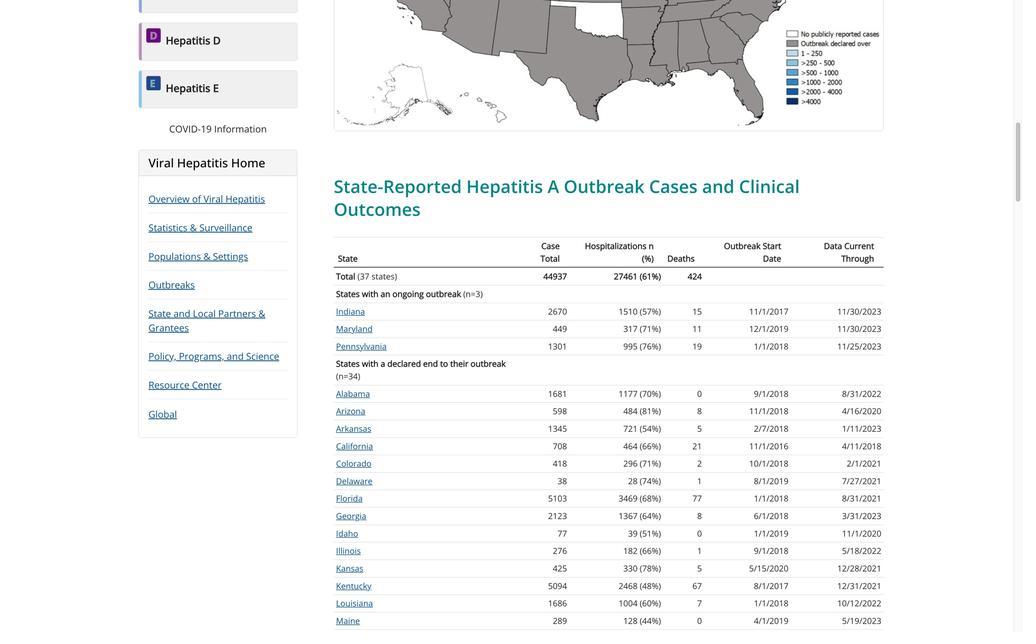 Task type: describe. For each thing, give the bounding box(es) containing it.
1 horizontal spatial 19
[[693, 341, 702, 352]]

surveillance
[[199, 221, 252, 234]]

1/1/2018 for 11/25/2023
[[754, 341, 789, 352]]

1 for 182 (66%)
[[697, 546, 702, 557]]

128
[[623, 615, 638, 627]]

4/11/2018
[[842, 441, 882, 452]]

hepatitis up overview of viral hepatitis
[[177, 155, 228, 171]]

hepatitis up "surveillance"
[[226, 193, 265, 206]]

1 horizontal spatial and
[[227, 350, 244, 363]]

(76%)
[[640, 341, 661, 352]]

louisiana link
[[336, 598, 373, 609]]

296 (71%)
[[623, 458, 661, 470]]

kansas
[[336, 563, 363, 574]]

maine
[[336, 615, 360, 627]]

276
[[553, 546, 567, 557]]

(60%)
[[640, 598, 661, 609]]

of
[[192, 193, 201, 206]]

1 horizontal spatial total
[[541, 253, 560, 264]]

5 for 330 (78%)
[[697, 563, 702, 574]]

science
[[246, 350, 279, 363]]

hepatitis left d
[[166, 33, 210, 48]]

8 for 484 (81%)
[[697, 406, 702, 417]]

2468 (48%)
[[619, 581, 661, 592]]

424
[[688, 271, 702, 282]]

covid-19 information link
[[162, 118, 274, 140]]

& for populations
[[204, 250, 210, 263]]

0 for 39 (51%)
[[697, 528, 702, 540]]

arkansas
[[336, 423, 371, 435]]

georgia link
[[336, 511, 366, 522]]

delaware
[[336, 476, 373, 487]]

(48%)
[[640, 581, 661, 592]]

& inside state and local partners & grantees
[[259, 307, 265, 320]]

with for a
[[362, 358, 379, 370]]

(51%)
[[640, 528, 661, 540]]

data
[[824, 240, 842, 252]]

covid-
[[169, 123, 201, 135]]

5/19/2023
[[842, 615, 882, 627]]

1004
[[619, 598, 638, 609]]

(44%)
[[640, 615, 661, 627]]

1/1/2018 for 10/12/2022
[[754, 598, 789, 609]]

illinois
[[336, 546, 361, 557]]

1/1/2018 for 8/31/2021
[[754, 493, 789, 505]]

15
[[693, 306, 702, 317]]

27461
[[614, 271, 638, 282]]

viral hepatitis home link
[[149, 155, 265, 171]]

colorado
[[336, 458, 371, 470]]

4/16/2020
[[842, 406, 882, 417]]

populations & settings link
[[149, 250, 248, 263]]

1 horizontal spatial viral
[[203, 193, 223, 206]]

maryland link
[[336, 323, 373, 335]]

(81%)
[[640, 406, 661, 417]]

grantees
[[149, 322, 189, 334]]

1 vertical spatial 77
[[558, 528, 567, 540]]

182
[[623, 546, 638, 557]]

11/30/2023 for 12/1/2019
[[837, 323, 882, 335]]

(57%)
[[640, 306, 661, 317]]

1177
[[619, 388, 638, 400]]

12/1/2019
[[749, 323, 789, 335]]

programs,
[[179, 350, 224, 363]]

484
[[623, 406, 638, 417]]

state for state and local partners & grantees
[[149, 307, 171, 320]]

8 for 1367 (64%)
[[697, 511, 702, 522]]

1681
[[548, 388, 567, 400]]

39
[[628, 528, 638, 540]]

721
[[623, 423, 638, 435]]

states)
[[372, 271, 397, 282]]

maine link
[[336, 615, 360, 627]]

global link
[[149, 408, 177, 421]]

reported
[[383, 174, 462, 198]]

28 (74%)
[[628, 476, 661, 487]]

idaho
[[336, 528, 358, 540]]

0 horizontal spatial outbreak
[[426, 288, 461, 300]]

(66%) for 464 (66%)
[[640, 441, 661, 452]]

outbreaks link
[[149, 279, 195, 291]]

(n=34)
[[336, 371, 360, 382]]

policy, programs, and science
[[149, 350, 279, 363]]

1 vertical spatial total
[[336, 271, 355, 282]]

464
[[623, 441, 638, 452]]

8/1/2017
[[754, 581, 789, 592]]

outbreak inside state-reported hepatitis a outbreak cases and clinical outcomes
[[564, 174, 645, 198]]

(74%)
[[640, 476, 661, 487]]

florida link
[[336, 493, 363, 505]]

1/1/2019
[[754, 528, 789, 540]]

1 for 28 (74%)
[[697, 476, 702, 487]]

outcomes
[[334, 197, 421, 221]]

11/25/2023
[[837, 341, 882, 352]]

kansas link
[[336, 563, 363, 574]]

indiana link
[[336, 306, 365, 317]]

with for an
[[362, 288, 379, 300]]

outbreak inside states with a declared end to their outbreak (n=34)
[[471, 358, 506, 370]]

overview of viral hepatitis link
[[149, 193, 265, 206]]

28
[[628, 476, 638, 487]]

1177 (70%)
[[619, 388, 661, 400]]

california link
[[336, 441, 373, 452]]

2123
[[548, 511, 567, 522]]

2
[[697, 458, 702, 470]]

(61%)
[[640, 271, 661, 282]]

5 for 721 (54%)
[[697, 423, 702, 435]]

data illustrated in this map can be found in the table found directly below image
[[334, 0, 883, 131]]

viral hepatitis home
[[149, 155, 265, 171]]



Task type: locate. For each thing, give the bounding box(es) containing it.
outbreak start date
[[724, 240, 781, 264]]

11/1/2018
[[749, 406, 789, 417]]

296
[[623, 458, 638, 470]]

8 right (64%)
[[697, 511, 702, 522]]

center
[[192, 379, 222, 392]]

illinois link
[[336, 546, 361, 557]]

995
[[623, 341, 638, 352]]

1 0 from the top
[[697, 388, 702, 400]]

77 up 276
[[558, 528, 567, 540]]

1510
[[619, 306, 638, 317]]

georgia
[[336, 511, 366, 522]]

0 vertical spatial (71%)
[[640, 323, 661, 335]]

1 vertical spatial state
[[149, 307, 171, 320]]

9/1/2018 for 0
[[754, 388, 789, 400]]

2 horizontal spatial and
[[702, 174, 735, 198]]

resource
[[149, 379, 189, 392]]

3 0 from the top
[[697, 615, 702, 627]]

(%)
[[642, 253, 654, 264]]

idaho link
[[336, 528, 358, 540]]

1367
[[619, 511, 638, 522]]

e
[[213, 81, 219, 95]]

5 up the '67'
[[697, 563, 702, 574]]

1 5 from the top
[[697, 423, 702, 435]]

states for states with a declared end to their outbreak (n=34)
[[336, 358, 360, 370]]

19
[[201, 123, 212, 135], [693, 341, 702, 352]]

1301
[[548, 341, 567, 352]]

2 vertical spatial 0
[[697, 615, 702, 627]]

states up indiana "link"
[[336, 288, 360, 300]]

1 9/1/2018 from the top
[[754, 388, 789, 400]]

(54%)
[[640, 423, 661, 435]]

florida
[[336, 493, 363, 505]]

2 vertical spatial 1/1/2018
[[754, 598, 789, 609]]

77
[[693, 493, 702, 505], [558, 528, 567, 540]]

1 vertical spatial 8
[[697, 511, 702, 522]]

hepatitis inside state-reported hepatitis a outbreak cases and clinical outcomes
[[466, 174, 543, 198]]

5 up 21 at the right bottom of the page
[[697, 423, 702, 435]]

& right the "partners"
[[259, 307, 265, 320]]

0 horizontal spatial and
[[174, 307, 190, 320]]

states up (n=34)
[[336, 358, 360, 370]]

9/1/2018 up 11/1/2018
[[754, 388, 789, 400]]

19 up "viral hepatitis home" at the left top of the page
[[201, 123, 212, 135]]

1 vertical spatial outbreak
[[724, 240, 761, 252]]

1 vertical spatial outbreak
[[471, 358, 506, 370]]

11/30/2023 for 11/1/2017
[[837, 306, 882, 317]]

outbreak left start
[[724, 240, 761, 252]]

settings
[[213, 250, 248, 263]]

outbreak inside outbreak start date
[[724, 240, 761, 252]]

cases
[[649, 174, 698, 198]]

721 (54%)
[[623, 423, 661, 435]]

alabama link
[[336, 388, 370, 400]]

total left (37
[[336, 271, 355, 282]]

2 vertical spatial &
[[259, 307, 265, 320]]

12/31/2021
[[837, 581, 882, 592]]

state up grantees
[[149, 307, 171, 320]]

outbreak right their
[[471, 358, 506, 370]]

(66%) up (78%) on the bottom right of page
[[640, 546, 661, 557]]

(71%) for 296 (71%)
[[640, 458, 661, 470]]

(71%) down (57%)
[[640, 323, 661, 335]]

and inside state and local partners & grantees
[[174, 307, 190, 320]]

0 vertical spatial state
[[338, 253, 358, 264]]

populations
[[149, 250, 201, 263]]

1 vertical spatial 1
[[697, 546, 702, 557]]

viral
[[149, 155, 174, 171], [203, 193, 223, 206]]

0 horizontal spatial &
[[190, 221, 197, 234]]

1 states from the top
[[336, 288, 360, 300]]

0 vertical spatial 8
[[697, 406, 702, 417]]

data current through
[[824, 240, 874, 264]]

0 vertical spatial and
[[702, 174, 735, 198]]

0 vertical spatial with
[[362, 288, 379, 300]]

(66%) down (54%)
[[640, 441, 661, 452]]

598
[[553, 406, 567, 417]]

statistics & surveillance link
[[149, 221, 252, 234]]

0 vertical spatial outbreak
[[564, 174, 645, 198]]

0 horizontal spatial viral
[[149, 155, 174, 171]]

alabama
[[336, 388, 370, 400]]

1
[[697, 476, 702, 487], [697, 546, 702, 557]]

484 (81%)
[[623, 406, 661, 417]]

with left a
[[362, 358, 379, 370]]

1 vertical spatial &
[[204, 250, 210, 263]]

289
[[553, 615, 567, 627]]

states inside states with a declared end to their outbreak (n=34)
[[336, 358, 360, 370]]

1/1/2018
[[754, 341, 789, 352], [754, 493, 789, 505], [754, 598, 789, 609]]

6/1/2018
[[754, 511, 789, 522]]

995 (76%)
[[623, 341, 661, 352]]

pennsylvania
[[336, 341, 387, 352]]

0 vertical spatial (66%)
[[640, 441, 661, 452]]

21
[[693, 441, 702, 452]]

1 (66%) from the top
[[640, 441, 661, 452]]

0 vertical spatial outbreak
[[426, 288, 461, 300]]

425
[[553, 563, 567, 574]]

8/31/2022
[[842, 388, 882, 400]]

1 (71%) from the top
[[640, 323, 661, 335]]

5/18/2022
[[842, 546, 882, 557]]

9/1/2018 down 1/1/2019
[[754, 546, 789, 557]]

1 vertical spatial 19
[[693, 341, 702, 352]]

through
[[842, 253, 874, 264]]

1/1/2018 down 8/1/2017
[[754, 598, 789, 609]]

128 (44%)
[[623, 615, 661, 627]]

0 horizontal spatial total
[[336, 271, 355, 282]]

317 (71%)
[[623, 323, 661, 335]]

with left an
[[362, 288, 379, 300]]

0 horizontal spatial state
[[149, 307, 171, 320]]

and up grantees
[[174, 307, 190, 320]]

19 down 11 at the bottom
[[693, 341, 702, 352]]

hepatitis e link
[[138, 70, 298, 108]]

0 vertical spatial total
[[541, 253, 560, 264]]

0 horizontal spatial 77
[[558, 528, 567, 540]]

a
[[381, 358, 385, 370]]

2 9/1/2018 from the top
[[754, 546, 789, 557]]

0 vertical spatial 1/1/2018
[[754, 341, 789, 352]]

2 11/30/2023 from the top
[[837, 323, 882, 335]]

1367 (64%)
[[619, 511, 661, 522]]

state for state
[[338, 253, 358, 264]]

0 right (70%)
[[697, 388, 702, 400]]

0 vertical spatial states
[[336, 288, 360, 300]]

5103
[[548, 493, 567, 505]]

policy, programs, and science link
[[149, 350, 279, 363]]

and inside state-reported hepatitis a outbreak cases and clinical outcomes
[[702, 174, 735, 198]]

0 vertical spatial viral
[[149, 155, 174, 171]]

2 1 from the top
[[697, 546, 702, 557]]

1 with from the top
[[362, 288, 379, 300]]

(78%)
[[640, 563, 661, 574]]

& left settings
[[204, 250, 210, 263]]

outbreak left "(n=3)"
[[426, 288, 461, 300]]

1 vertical spatial viral
[[203, 193, 223, 206]]

hospitalizations n (%)
[[585, 240, 654, 264]]

2 horizontal spatial &
[[259, 307, 265, 320]]

state-
[[334, 174, 383, 198]]

38
[[558, 476, 567, 487]]

0 horizontal spatial 19
[[201, 123, 212, 135]]

2 1/1/2018 from the top
[[754, 493, 789, 505]]

8
[[697, 406, 702, 417], [697, 511, 702, 522]]

1 horizontal spatial outbreak
[[724, 240, 761, 252]]

708
[[553, 441, 567, 452]]

330
[[623, 563, 638, 574]]

state and local partners & grantees link
[[149, 307, 265, 334]]

2 (66%) from the top
[[640, 546, 661, 557]]

& right statistics
[[190, 221, 197, 234]]

case
[[541, 240, 560, 252]]

(66%) for 182 (66%)
[[640, 546, 661, 557]]

0 for 1177 (70%)
[[697, 388, 702, 400]]

1510 (57%)
[[619, 306, 661, 317]]

1 vertical spatial with
[[362, 358, 379, 370]]

clinical
[[739, 174, 800, 198]]

0 horizontal spatial outbreak
[[564, 174, 645, 198]]

hospitalizations
[[585, 240, 647, 252]]

viral up 'overview'
[[149, 155, 174, 171]]

(71%) for 317 (71%)
[[640, 323, 661, 335]]

hepatitis left e
[[166, 81, 210, 95]]

with inside states with a declared end to their outbreak (n=34)
[[362, 358, 379, 370]]

2 0 from the top
[[697, 528, 702, 540]]

state and local partners & grantees
[[149, 307, 265, 334]]

1 vertical spatial 9/1/2018
[[754, 546, 789, 557]]

0 vertical spatial 5
[[697, 423, 702, 435]]

2/1/2021
[[847, 458, 882, 470]]

2 vertical spatial and
[[227, 350, 244, 363]]

maryland
[[336, 323, 373, 335]]

1 vertical spatial (66%)
[[640, 546, 661, 557]]

0 vertical spatial 11/30/2023
[[837, 306, 882, 317]]

states for states with an ongoing outbreak (n=3)
[[336, 288, 360, 300]]

& for statistics
[[190, 221, 197, 234]]

7/27/2021
[[842, 476, 882, 487]]

0 vertical spatial 19
[[201, 123, 212, 135]]

states with an ongoing outbreak (n=3)
[[336, 288, 483, 300]]

1 1 from the top
[[697, 476, 702, 487]]

77 down 2
[[693, 493, 702, 505]]

1 8 from the top
[[697, 406, 702, 417]]

to
[[440, 358, 448, 370]]

2468
[[619, 581, 638, 592]]

1 horizontal spatial 77
[[693, 493, 702, 505]]

start
[[763, 240, 781, 252]]

outbreak right a
[[564, 174, 645, 198]]

hepatitis inside 'link'
[[166, 81, 210, 95]]

418
[[553, 458, 567, 470]]

5094
[[548, 581, 567, 592]]

2 states from the top
[[336, 358, 360, 370]]

0 right the (51%)
[[697, 528, 702, 540]]

resource center
[[149, 379, 222, 392]]

hepatitis left a
[[466, 174, 543, 198]]

state inside state and local partners & grantees
[[149, 307, 171, 320]]

0 for 128 (44%)
[[697, 615, 702, 627]]

1 horizontal spatial state
[[338, 253, 358, 264]]

1 vertical spatial 1/1/2018
[[754, 493, 789, 505]]

1 1/1/2018 from the top
[[754, 341, 789, 352]]

1 vertical spatial 5
[[697, 563, 702, 574]]

0 vertical spatial 0
[[697, 388, 702, 400]]

1 vertical spatial 0
[[697, 528, 702, 540]]

0 vertical spatial 1
[[697, 476, 702, 487]]

2 5 from the top
[[697, 563, 702, 574]]

8 up 21 at the right bottom of the page
[[697, 406, 702, 417]]

7
[[697, 598, 702, 609]]

1 11/30/2023 from the top
[[837, 306, 882, 317]]

2 8 from the top
[[697, 511, 702, 522]]

0 vertical spatial 77
[[693, 493, 702, 505]]

(71%) up (74%)
[[640, 458, 661, 470]]

1 down 2
[[697, 476, 702, 487]]

9/1/2018 for 1
[[754, 546, 789, 557]]

1 up the '67'
[[697, 546, 702, 557]]

1 vertical spatial (71%)
[[640, 458, 661, 470]]

10/12/2022
[[837, 598, 882, 609]]

0 vertical spatial &
[[190, 221, 197, 234]]

5/15/2020
[[749, 563, 789, 574]]

1 vertical spatial states
[[336, 358, 360, 370]]

0 down 7
[[697, 615, 702, 627]]

total (37 states)
[[336, 271, 397, 282]]

end
[[423, 358, 438, 370]]

2 (71%) from the top
[[640, 458, 661, 470]]

1 vertical spatial and
[[174, 307, 190, 320]]

1/1/2018 down 12/1/2019
[[754, 341, 789, 352]]

1/1/2018 up 6/1/2018
[[754, 493, 789, 505]]

state up (37
[[338, 253, 358, 264]]

1 horizontal spatial &
[[204, 250, 210, 263]]

2/7/2018
[[754, 423, 789, 435]]

viral right of
[[203, 193, 223, 206]]

0 vertical spatial 9/1/2018
[[754, 388, 789, 400]]

states
[[336, 288, 360, 300], [336, 358, 360, 370]]

and left science
[[227, 350, 244, 363]]

arkansas link
[[336, 423, 371, 435]]

2 with from the top
[[362, 358, 379, 370]]

and right cases
[[702, 174, 735, 198]]

1 vertical spatial 11/30/2023
[[837, 323, 882, 335]]

arizona
[[336, 406, 365, 417]]

3469
[[619, 493, 638, 505]]

3 1/1/2018 from the top
[[754, 598, 789, 609]]

1 horizontal spatial outbreak
[[471, 358, 506, 370]]

total down case
[[541, 253, 560, 264]]



Task type: vqa. For each thing, say whether or not it's contained in the screenshot.


